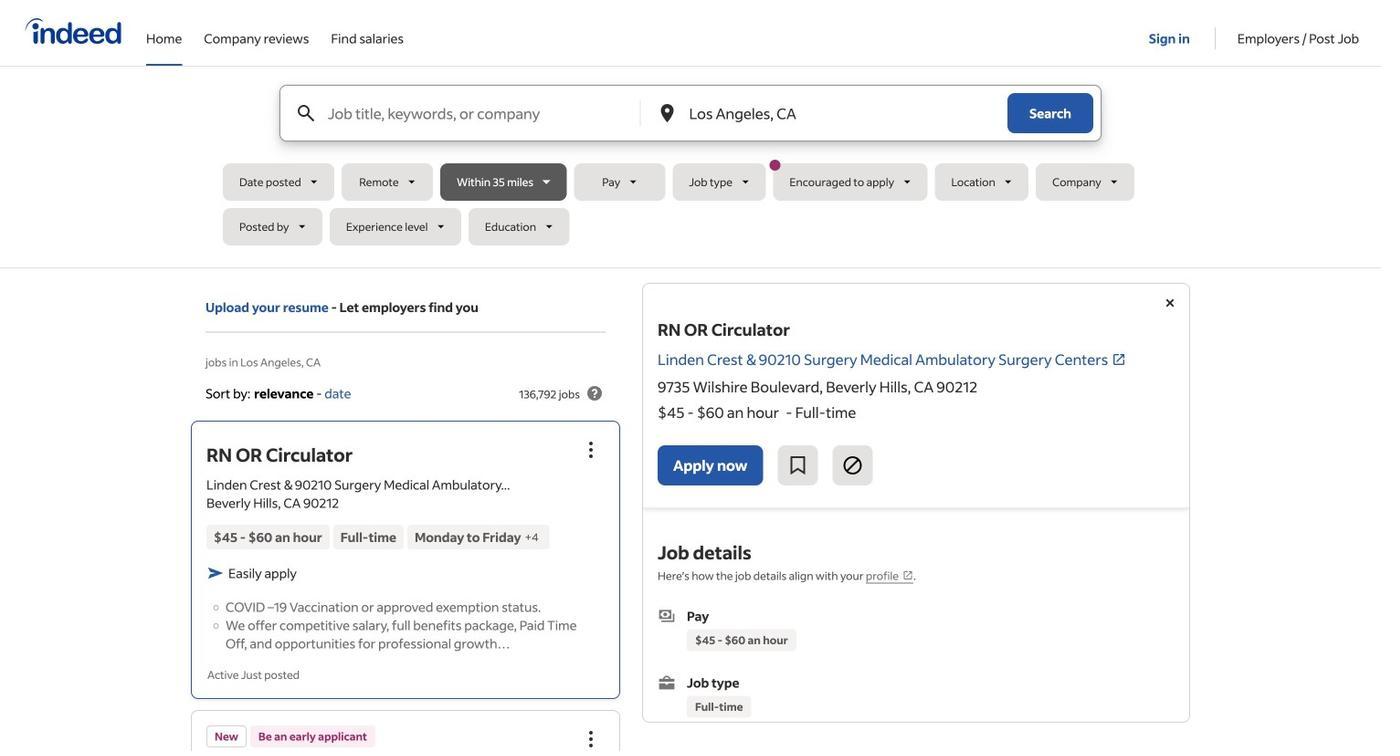 Task type: describe. For each thing, give the bounding box(es) containing it.
Edit location text field
[[686, 86, 971, 141]]

linden crest & 90210 surgery medical ambulatory surgery centers (opens in a new tab) image
[[1112, 353, 1127, 367]]

job preferences (opens in a new window) image
[[903, 571, 914, 581]]

help icon image
[[584, 383, 606, 405]]

close job details image
[[1159, 292, 1181, 314]]

search: Job title, keywords, or company text field
[[324, 86, 639, 141]]



Task type: locate. For each thing, give the bounding box(es) containing it.
save this job image
[[787, 455, 809, 477]]

job actions for rn or circulator is collapsed image
[[580, 439, 602, 461]]

None search field
[[223, 85, 1159, 253]]

not interested image
[[842, 455, 864, 477]]

job actions for arena project manager is collapsed image
[[580, 729, 602, 751]]



Task type: vqa. For each thing, say whether or not it's contained in the screenshot.
'LINDEN CREST & 90210 SURGERY MEDICAL AMBULATORY SURGERY CENTERS (OPENS IN A NEW TAB)' image
yes



